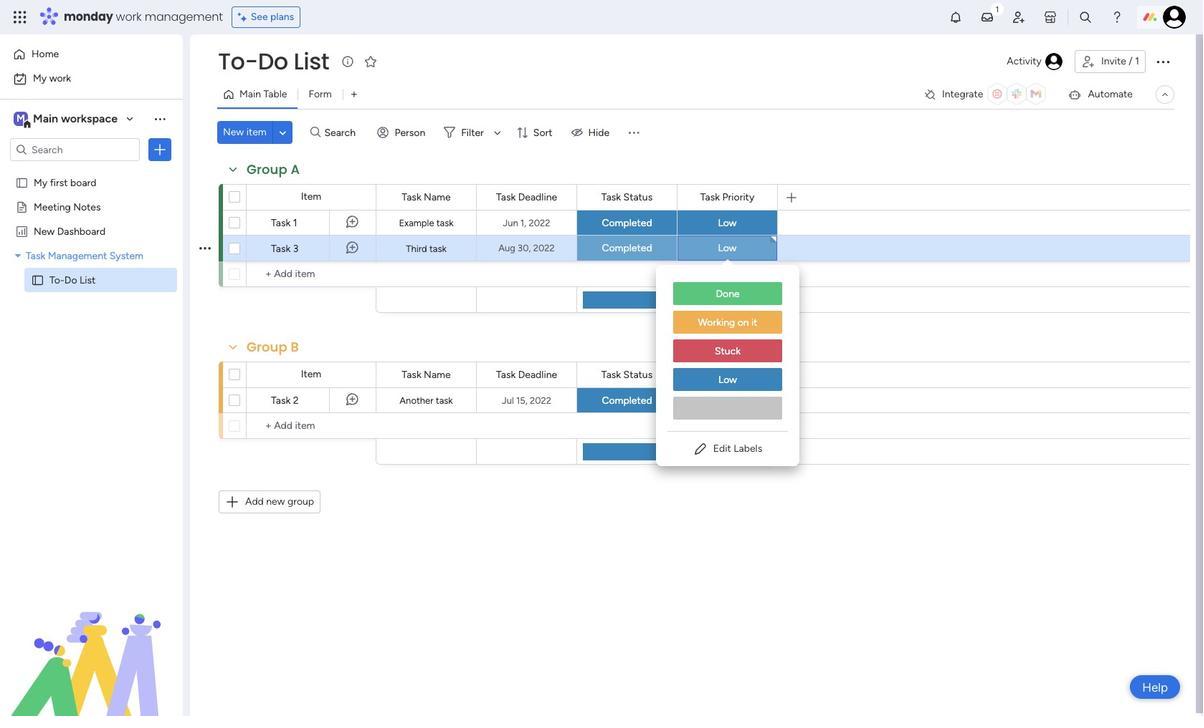 Task type: describe. For each thing, give the bounding box(es) containing it.
1 status from the top
[[623, 191, 653, 203]]

+ Add item text field
[[254, 418, 370, 435]]

group a
[[247, 161, 300, 179]]

automate button
[[1062, 83, 1139, 106]]

public board image
[[31, 273, 44, 287]]

sort
[[533, 127, 552, 139]]

my work
[[33, 72, 71, 85]]

angle down image
[[279, 127, 286, 138]]

1 completed from the top
[[602, 217, 652, 229]]

task 3
[[271, 243, 299, 255]]

public dashboard image
[[15, 224, 29, 238]]

invite members image
[[1012, 10, 1026, 24]]

management
[[48, 250, 107, 262]]

menu image
[[627, 125, 641, 140]]

example
[[399, 218, 434, 229]]

task management system
[[26, 250, 143, 262]]

2022 for jun 1, 2022
[[529, 218, 550, 228]]

dashboard
[[57, 225, 106, 237]]

0 vertical spatial option
[[0, 170, 183, 172]]

new for new dashboard
[[34, 225, 55, 237]]

options image
[[781, 365, 808, 386]]

activity
[[1007, 55, 1042, 67]]

add view image
[[351, 89, 357, 100]]

invite / 1 button
[[1075, 50, 1146, 73]]

main for main workspace
[[33, 112, 58, 125]]

board
[[70, 176, 96, 189]]

edit labels
[[713, 443, 762, 455]]

2 task deadline field from the top
[[493, 367, 561, 383]]

example task
[[399, 218, 454, 229]]

b
[[291, 338, 299, 356]]

group for group a
[[247, 161, 287, 179]]

task priority for second task priority 'field' from the bottom
[[700, 191, 754, 203]]

see plans button
[[231, 6, 301, 28]]

Search field
[[321, 123, 364, 143]]

meeting notes
[[34, 201, 101, 213]]

1 horizontal spatial to-do list
[[218, 45, 329, 77]]

task deadline for second the task deadline field from the bottom of the page
[[496, 191, 557, 203]]

see plans
[[251, 11, 294, 23]]

1 task status field from the top
[[598, 190, 656, 205]]

task deadline for first the task deadline field from the bottom of the page
[[496, 369, 557, 381]]

my for my first board
[[34, 176, 47, 189]]

1 task name field from the top
[[398, 190, 454, 205]]

1 priority from the top
[[722, 191, 754, 203]]

1 task deadline field from the top
[[493, 190, 561, 205]]

new dashboard
[[34, 225, 106, 237]]

workspace image
[[14, 111, 28, 127]]

notifications image
[[949, 10, 963, 24]]

jun
[[503, 218, 518, 228]]

add to favorites image
[[364, 54, 378, 68]]

1 horizontal spatial to-
[[218, 45, 258, 77]]

monday work management
[[64, 9, 223, 25]]

help
[[1142, 681, 1168, 695]]

another task
[[400, 396, 453, 407]]

arrow down image
[[489, 124, 506, 141]]

2 horizontal spatial options image
[[1154, 53, 1172, 70]]

help button
[[1130, 676, 1180, 700]]

show board description image
[[339, 54, 357, 69]]

m
[[17, 113, 25, 125]]

another
[[400, 396, 433, 407]]

meeting
[[34, 201, 71, 213]]

1 horizontal spatial list
[[294, 45, 329, 77]]

public board image for meeting notes
[[15, 200, 29, 214]]

select product image
[[13, 10, 27, 24]]

task for third task
[[429, 243, 447, 254]]

third
[[406, 243, 427, 254]]

third task
[[406, 243, 447, 254]]

2
[[293, 395, 299, 407]]

my for my work
[[33, 72, 47, 85]]

item
[[246, 126, 267, 138]]

my work option
[[9, 67, 174, 90]]

/
[[1129, 55, 1133, 67]]

first
[[50, 176, 68, 189]]

monday marketplace image
[[1043, 10, 1058, 24]]

2 priority from the top
[[722, 369, 754, 381]]

help image
[[1110, 10, 1124, 24]]

invite / 1
[[1101, 55, 1139, 67]]

1 vertical spatial 1
[[293, 217, 297, 229]]

work for my
[[49, 72, 71, 85]]

hide
[[588, 127, 610, 139]]

working
[[698, 317, 735, 329]]

done
[[716, 288, 740, 300]]

2022 for jul 15, 2022
[[530, 395, 551, 406]]

automate
[[1088, 88, 1133, 100]]

1 low from the top
[[718, 217, 737, 229]]

add
[[245, 496, 264, 508]]

1 vertical spatial options image
[[153, 143, 167, 157]]

low inside option
[[718, 374, 737, 386]]

1 vertical spatial to-
[[49, 274, 64, 286]]

person
[[395, 127, 425, 139]]

main table
[[239, 88, 287, 100]]

system
[[109, 250, 143, 262]]

task priority for second task priority 'field' from the top of the page
[[700, 369, 754, 381]]

stuck option
[[673, 340, 782, 364]]

2 status from the top
[[623, 369, 653, 381]]

management
[[145, 9, 223, 25]]

jul
[[502, 395, 514, 406]]

done option
[[673, 282, 782, 307]]

kendall parks image
[[1163, 6, 1186, 29]]

4 low from the top
[[718, 395, 737, 407]]

add new group button
[[219, 491, 321, 514]]

labels
[[734, 443, 762, 455]]

jul 15, 2022
[[502, 395, 551, 406]]

workspace
[[61, 112, 118, 125]]



Task type: locate. For each thing, give the bounding box(es) containing it.
list box
[[0, 167, 183, 486], [656, 271, 799, 432]]

activity button
[[1001, 50, 1069, 73]]

options image
[[1154, 53, 1172, 70], [153, 143, 167, 157], [199, 231, 211, 266]]

on
[[738, 317, 749, 329]]

1,
[[520, 218, 526, 228]]

0 vertical spatial name
[[424, 191, 451, 203]]

task deadline field up 'jul 15, 2022'
[[493, 367, 561, 383]]

task name up example task
[[402, 191, 451, 203]]

item down the group a field
[[301, 191, 321, 203]]

Group A field
[[243, 161, 303, 179]]

public board image
[[15, 176, 29, 189], [15, 200, 29, 214]]

2 group from the top
[[247, 338, 287, 356]]

public board image left first
[[15, 176, 29, 189]]

name up example task
[[424, 191, 451, 203]]

deadline up 'jul 15, 2022'
[[518, 369, 557, 381]]

main inside button
[[239, 88, 261, 100]]

2 low from the top
[[718, 242, 737, 255]]

0 vertical spatial new
[[223, 126, 244, 138]]

0 vertical spatial task priority field
[[697, 190, 758, 205]]

edit
[[713, 443, 731, 455]]

list box containing done
[[656, 271, 799, 432]]

option
[[0, 170, 183, 172], [673, 397, 782, 420]]

1
[[1135, 55, 1139, 67], [293, 217, 297, 229]]

0 horizontal spatial do
[[64, 274, 77, 286]]

0 vertical spatial do
[[258, 45, 288, 77]]

main table button
[[217, 83, 298, 106]]

do
[[258, 45, 288, 77], [64, 274, 77, 286]]

2022 for aug 30, 2022
[[533, 243, 555, 254]]

1 vertical spatial task status field
[[598, 367, 656, 383]]

1 vertical spatial my
[[34, 176, 47, 189]]

to-do list down management
[[49, 274, 96, 286]]

1 image
[[991, 1, 1004, 17]]

main left table
[[239, 88, 261, 100]]

1 public board image from the top
[[15, 176, 29, 189]]

group b
[[247, 338, 299, 356]]

to- up main table button
[[218, 45, 258, 77]]

option up board
[[0, 170, 183, 172]]

1 vertical spatial task status
[[601, 369, 653, 381]]

task for example task
[[436, 218, 454, 229]]

public board image up public dashboard image in the left of the page
[[15, 200, 29, 214]]

name up the another task
[[424, 369, 451, 381]]

0 vertical spatial public board image
[[15, 176, 29, 189]]

task for another task
[[436, 396, 453, 407]]

my left first
[[34, 176, 47, 189]]

working on it option
[[673, 311, 782, 336]]

1 inside invite / 1 button
[[1135, 55, 1139, 67]]

notes
[[73, 201, 101, 213]]

2 task priority from the top
[[700, 369, 754, 381]]

1 vertical spatial name
[[424, 369, 451, 381]]

person button
[[372, 121, 434, 144]]

lottie animation image
[[0, 572, 183, 717]]

home
[[32, 48, 59, 60]]

my work link
[[9, 67, 174, 90]]

group
[[247, 161, 287, 179], [247, 338, 287, 356]]

1 item from the top
[[301, 191, 321, 203]]

3
[[293, 243, 299, 255]]

0 vertical spatial item
[[301, 191, 321, 203]]

my
[[33, 72, 47, 85], [34, 176, 47, 189]]

0 vertical spatial priority
[[722, 191, 754, 203]]

new item button
[[217, 121, 272, 144]]

1 horizontal spatial do
[[258, 45, 288, 77]]

2 vertical spatial 2022
[[530, 395, 551, 406]]

a
[[291, 161, 300, 179]]

0 vertical spatial task priority
[[700, 191, 754, 203]]

1 task name from the top
[[402, 191, 451, 203]]

2 task name from the top
[[402, 369, 451, 381]]

task right third
[[429, 243, 447, 254]]

0 vertical spatial task name
[[402, 191, 451, 203]]

0 vertical spatial deadline
[[518, 191, 557, 203]]

2 task priority field from the top
[[697, 367, 758, 383]]

2022
[[529, 218, 550, 228], [533, 243, 555, 254], [530, 395, 551, 406]]

1 task deadline from the top
[[496, 191, 557, 203]]

1 vertical spatial task deadline
[[496, 369, 557, 381]]

workspace options image
[[153, 112, 167, 126]]

Group B field
[[243, 338, 303, 357]]

list down the task management system
[[80, 274, 96, 286]]

1 deadline from the top
[[518, 191, 557, 203]]

to- right public board icon
[[49, 274, 64, 286]]

2022 right 15,
[[530, 395, 551, 406]]

1 horizontal spatial list box
[[656, 271, 799, 432]]

monday
[[64, 9, 113, 25]]

list
[[294, 45, 329, 77], [80, 274, 96, 286]]

task name up the another task
[[402, 369, 451, 381]]

To-Do List field
[[214, 45, 333, 77]]

invite
[[1101, 55, 1126, 67]]

task deadline up 'jul 15, 2022'
[[496, 369, 557, 381]]

Task Priority field
[[697, 190, 758, 205], [697, 367, 758, 383]]

0 horizontal spatial list
[[80, 274, 96, 286]]

form button
[[298, 83, 343, 106]]

filter
[[461, 127, 484, 139]]

Task Deadline field
[[493, 190, 561, 205], [493, 367, 561, 383]]

1 vertical spatial completed
[[602, 242, 652, 255]]

work down home
[[49, 72, 71, 85]]

1 vertical spatial status
[[623, 369, 653, 381]]

1 right /
[[1135, 55, 1139, 67]]

new item
[[223, 126, 267, 138]]

0 vertical spatial group
[[247, 161, 287, 179]]

task name for 2nd task name field from the bottom of the page
[[402, 191, 451, 203]]

0 vertical spatial completed
[[602, 217, 652, 229]]

lottie animation element
[[0, 572, 183, 717]]

1 vertical spatial priority
[[722, 369, 754, 381]]

integrate
[[942, 88, 983, 100]]

public board image for my first board
[[15, 176, 29, 189]]

plans
[[270, 11, 294, 23]]

new right public dashboard image in the left of the page
[[34, 225, 55, 237]]

1 name from the top
[[424, 191, 451, 203]]

0 vertical spatial task deadline field
[[493, 190, 561, 205]]

task 2
[[271, 395, 299, 407]]

2 public board image from the top
[[15, 200, 29, 214]]

to-do list
[[218, 45, 329, 77], [49, 274, 96, 286]]

2022 right 1,
[[529, 218, 550, 228]]

edit labels button
[[668, 438, 788, 461]]

1 horizontal spatial option
[[673, 397, 782, 420]]

+ Add item text field
[[254, 266, 370, 283]]

jun 1, 2022
[[503, 218, 550, 228]]

0 vertical spatial my
[[33, 72, 47, 85]]

task 1
[[271, 217, 297, 229]]

completed
[[602, 217, 652, 229], [602, 242, 652, 255], [602, 395, 652, 407]]

2 task status from the top
[[601, 369, 653, 381]]

list up form
[[294, 45, 329, 77]]

low option
[[673, 369, 782, 393]]

task
[[436, 218, 454, 229], [429, 243, 447, 254], [436, 396, 453, 407]]

1 vertical spatial do
[[64, 274, 77, 286]]

low
[[718, 217, 737, 229], [718, 242, 737, 255], [718, 374, 737, 386], [718, 395, 737, 407]]

main inside workspace selection element
[[33, 112, 58, 125]]

task deadline up jun 1, 2022
[[496, 191, 557, 203]]

do up table
[[258, 45, 288, 77]]

deadline up jun 1, 2022
[[518, 191, 557, 203]]

my first board
[[34, 176, 96, 189]]

1 vertical spatial group
[[247, 338, 287, 356]]

caret down image
[[15, 251, 21, 261]]

0 vertical spatial options image
[[1154, 53, 1172, 70]]

my down home
[[33, 72, 47, 85]]

task deadline
[[496, 191, 557, 203], [496, 369, 557, 381]]

1 horizontal spatial work
[[116, 9, 142, 25]]

1 vertical spatial task priority
[[700, 369, 754, 381]]

1 vertical spatial item
[[301, 369, 321, 381]]

0 vertical spatial 2022
[[529, 218, 550, 228]]

1 vertical spatial public board image
[[15, 200, 29, 214]]

item for b
[[301, 369, 321, 381]]

do down management
[[64, 274, 77, 286]]

2 item from the top
[[301, 369, 321, 381]]

integrate button
[[918, 80, 1056, 110]]

1 vertical spatial to-do list
[[49, 274, 96, 286]]

group for group b
[[247, 338, 287, 356]]

2 deadline from the top
[[518, 369, 557, 381]]

1 vertical spatial option
[[673, 397, 782, 420]]

task name for 1st task name field from the bottom of the page
[[402, 369, 451, 381]]

1 up 3
[[293, 217, 297, 229]]

task name field up example task
[[398, 190, 454, 205]]

search everything image
[[1078, 10, 1093, 24]]

1 horizontal spatial main
[[239, 88, 261, 100]]

deadline
[[518, 191, 557, 203], [518, 369, 557, 381]]

0 vertical spatial to-do list
[[218, 45, 329, 77]]

add new group
[[245, 496, 314, 508]]

aug 30, 2022
[[498, 243, 555, 254]]

0 horizontal spatial new
[[34, 225, 55, 237]]

stuck
[[715, 346, 741, 358]]

0 horizontal spatial 1
[[293, 217, 297, 229]]

my inside option
[[33, 72, 47, 85]]

task deadline field up jun 1, 2022
[[493, 190, 561, 205]]

0 horizontal spatial to-do list
[[49, 274, 96, 286]]

priority
[[722, 191, 754, 203], [722, 369, 754, 381]]

status
[[623, 191, 653, 203], [623, 369, 653, 381]]

1 vertical spatial task priority field
[[697, 367, 758, 383]]

sort button
[[510, 121, 561, 144]]

task right another
[[436, 396, 453, 407]]

aug
[[498, 243, 515, 254]]

1 vertical spatial task deadline field
[[493, 367, 561, 383]]

new
[[223, 126, 244, 138], [34, 225, 55, 237]]

main right the workspace image
[[33, 112, 58, 125]]

2 task name field from the top
[[398, 367, 454, 383]]

1 task priority field from the top
[[697, 190, 758, 205]]

task
[[402, 191, 421, 203], [496, 191, 516, 203], [601, 191, 621, 203], [700, 191, 720, 203], [271, 217, 291, 229], [271, 243, 291, 255], [26, 250, 45, 262], [402, 369, 421, 381], [496, 369, 516, 381], [601, 369, 621, 381], [700, 369, 720, 381], [271, 395, 291, 407]]

v2 search image
[[310, 125, 321, 141]]

1 horizontal spatial new
[[223, 126, 244, 138]]

1 vertical spatial 2022
[[533, 243, 555, 254]]

1 vertical spatial list
[[80, 274, 96, 286]]

home link
[[9, 43, 174, 66]]

Search in workspace field
[[30, 142, 120, 158]]

update feed image
[[980, 10, 994, 24]]

hide button
[[565, 121, 618, 144]]

2 completed from the top
[[602, 242, 652, 255]]

1 task priority from the top
[[700, 191, 754, 203]]

item down group b field
[[301, 369, 321, 381]]

item
[[301, 191, 321, 203], [301, 369, 321, 381]]

work for monday
[[116, 9, 142, 25]]

group left a at the left top
[[247, 161, 287, 179]]

Task Name field
[[398, 190, 454, 205], [398, 367, 454, 383]]

to-do list up table
[[218, 45, 329, 77]]

1 vertical spatial deadline
[[518, 369, 557, 381]]

work right monday
[[116, 9, 142, 25]]

1 vertical spatial main
[[33, 112, 58, 125]]

work
[[116, 9, 142, 25], [49, 72, 71, 85]]

table
[[263, 88, 287, 100]]

new inside button
[[223, 126, 244, 138]]

option down low option
[[673, 397, 782, 420]]

1 vertical spatial task name field
[[398, 367, 454, 383]]

0 vertical spatial task
[[436, 218, 454, 229]]

item for a
[[301, 191, 321, 203]]

2 vertical spatial completed
[[602, 395, 652, 407]]

Task Status field
[[598, 190, 656, 205], [598, 367, 656, 383]]

1 vertical spatial new
[[34, 225, 55, 237]]

0 horizontal spatial to-
[[49, 274, 64, 286]]

0 vertical spatial task status field
[[598, 190, 656, 205]]

30,
[[518, 243, 531, 254]]

working on it
[[698, 317, 758, 329]]

2 vertical spatial options image
[[199, 231, 211, 266]]

1 vertical spatial task
[[429, 243, 447, 254]]

main for main table
[[239, 88, 261, 100]]

0 vertical spatial task deadline
[[496, 191, 557, 203]]

0 vertical spatial task name field
[[398, 190, 454, 205]]

0 vertical spatial to-
[[218, 45, 258, 77]]

task name field up the another task
[[398, 367, 454, 383]]

1 horizontal spatial options image
[[199, 231, 211, 266]]

1 group from the top
[[247, 161, 287, 179]]

workspace selection element
[[14, 110, 120, 129]]

new for new item
[[223, 126, 244, 138]]

name
[[424, 191, 451, 203], [424, 369, 451, 381]]

see
[[251, 11, 268, 23]]

2 vertical spatial task
[[436, 396, 453, 407]]

0 vertical spatial 1
[[1135, 55, 1139, 67]]

collapse board header image
[[1159, 89, 1171, 100]]

1 task status from the top
[[601, 191, 653, 203]]

0 vertical spatial work
[[116, 9, 142, 25]]

to-
[[218, 45, 258, 77], [49, 274, 64, 286]]

3 completed from the top
[[602, 395, 652, 407]]

task right 'example'
[[436, 218, 454, 229]]

group
[[287, 496, 314, 508]]

filter button
[[438, 121, 506, 144]]

home option
[[9, 43, 174, 66]]

0 horizontal spatial options image
[[153, 143, 167, 157]]

task status
[[601, 191, 653, 203], [601, 369, 653, 381]]

list box containing my first board
[[0, 167, 183, 486]]

new
[[266, 496, 285, 508]]

main workspace
[[33, 112, 118, 125]]

task priority
[[700, 191, 754, 203], [700, 369, 754, 381]]

new left item
[[223, 126, 244, 138]]

3 low from the top
[[718, 374, 737, 386]]

work inside option
[[49, 72, 71, 85]]

form
[[309, 88, 332, 100]]

2 task status field from the top
[[598, 367, 656, 383]]

0 vertical spatial list
[[294, 45, 329, 77]]

task name
[[402, 191, 451, 203], [402, 369, 451, 381]]

0 horizontal spatial option
[[0, 170, 183, 172]]

15,
[[516, 395, 528, 406]]

2 task deadline from the top
[[496, 369, 557, 381]]

0 horizontal spatial work
[[49, 72, 71, 85]]

2 name from the top
[[424, 369, 451, 381]]

group left b
[[247, 338, 287, 356]]

0 horizontal spatial list box
[[0, 167, 183, 486]]

0 horizontal spatial main
[[33, 112, 58, 125]]

0 vertical spatial status
[[623, 191, 653, 203]]

0 vertical spatial task status
[[601, 191, 653, 203]]

0 vertical spatial main
[[239, 88, 261, 100]]

1 horizontal spatial 1
[[1135, 55, 1139, 67]]

1 vertical spatial work
[[49, 72, 71, 85]]

2022 right 30,
[[533, 243, 555, 254]]

it
[[751, 317, 758, 329]]

1 vertical spatial task name
[[402, 369, 451, 381]]

main
[[239, 88, 261, 100], [33, 112, 58, 125]]



Task type: vqa. For each thing, say whether or not it's contained in the screenshot.
the bottom Task Status field
yes



